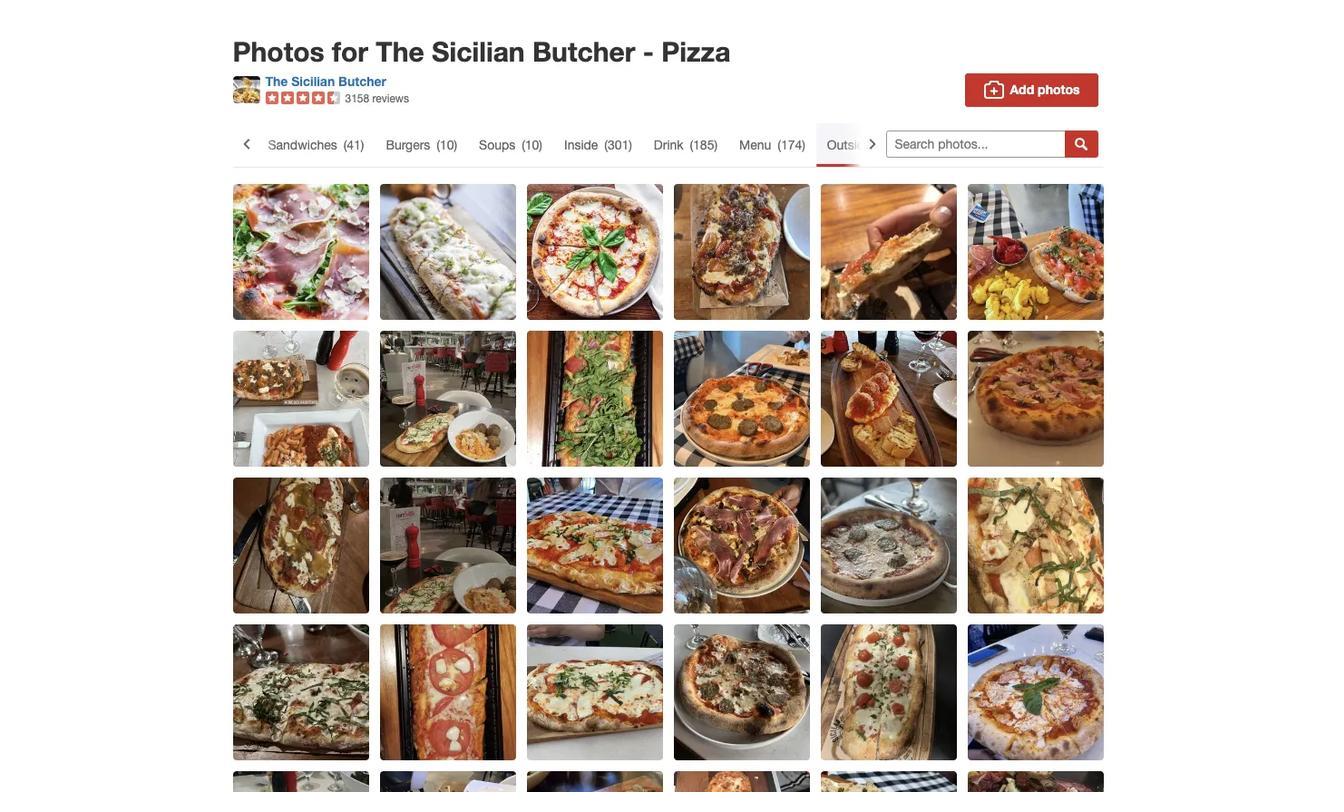 Task type: locate. For each thing, give the bounding box(es) containing it.
(10)
[[437, 138, 457, 152], [522, 138, 543, 152]]

outside link
[[816, 123, 909, 167]]

photo of the sicilian butcher - phoenix, az, united states. espresso martini, margherita pizza, build your own pasta image
[[380, 331, 516, 467]]

add photos
[[1010, 82, 1080, 97]]

photo of the sicilian butcher - phoenix, az, united states. yummm image
[[674, 478, 810, 614]]

photo of the sicilian butcher - phoenix, az, united states. pepperoni pizza image
[[527, 331, 663, 467]]

1 horizontal spatial the
[[376, 35, 424, 68]]

1 horizontal spatial photo of the sicilian butcher - phoenix, az, united states. meatball pizza image
[[821, 478, 957, 614]]

0 vertical spatial the
[[376, 35, 424, 68]]

the sicilian butcher
[[265, 73, 387, 89]]

Search photos... text field
[[886, 131, 1066, 158]]

the sicilian butcher image
[[233, 76, 260, 103]]

photo of the sicilian butcher - phoenix, az, united states. bottle and board. image
[[821, 331, 957, 467]]

photo of the sicilian butcher - phoenix, az, united states image
[[821, 184, 957, 320], [968, 184, 1104, 320], [233, 331, 369, 467], [233, 625, 369, 761]]

photo of the sicilian butcher - phoenix, az, united states. margherita flatbread image
[[380, 184, 516, 320]]

butcher
[[533, 35, 635, 68], [338, 73, 387, 89]]

the sicilian butcher link
[[265, 73, 387, 89]]

(10) for soups (10)
[[522, 138, 543, 152]]

2 (10) from the left
[[522, 138, 543, 152]]

1 (10) from the left
[[437, 138, 457, 152]]

burgers
[[386, 138, 430, 152]]

4.5 star rating image
[[265, 92, 340, 104]]

drink
[[654, 138, 684, 152]]

the down the photos
[[265, 73, 288, 89]]

1 horizontal spatial (10)
[[522, 138, 543, 152]]

0 horizontal spatial photo of the sicilian butcher - phoenix, az, united states. margherita pizza image
[[380, 625, 516, 761]]

0 horizontal spatial sicilian
[[291, 73, 335, 89]]

inside (301)
[[564, 138, 632, 152]]

(10) right burgers
[[437, 138, 457, 152]]

add photos link
[[965, 73, 1098, 107]]

1 vertical spatial photo of the sicilian butcher - phoenix, az, united states. meatball pizza image
[[821, 478, 957, 614]]

butcher left -
[[533, 35, 635, 68]]

photo of the sicilian butcher - phoenix, az, united states. pizza image
[[527, 478, 663, 614], [821, 625, 957, 761]]

photos
[[233, 35, 324, 68]]

0 vertical spatial butcher
[[533, 35, 635, 68]]

3158 reviews
[[345, 93, 409, 105]]

1 horizontal spatial photo of the sicilian butcher - phoenix, az, united states. margherita pizza image
[[527, 184, 663, 320]]

0 vertical spatial sicilian
[[432, 35, 525, 68]]

drink (185)
[[654, 138, 718, 152]]

photo of the sicilian butcher - phoenix, az, united states. meatball pizza image
[[674, 331, 810, 467], [821, 478, 957, 614]]

add
[[1010, 82, 1034, 97]]

sicilian
[[432, 35, 525, 68], [291, 73, 335, 89]]

0 horizontal spatial the
[[265, 73, 288, 89]]

butcher up 3158
[[338, 73, 387, 89]]

0 vertical spatial photo of the sicilian butcher - phoenix, az, united states. meatball pizza image
[[674, 331, 810, 467]]

soups (10)
[[479, 138, 543, 152]]

0 horizontal spatial photo of the sicilian butcher - phoenix, az, united states. meatball pizza image
[[674, 331, 810, 467]]

the
[[376, 35, 424, 68], [265, 73, 288, 89]]

photos for the sicilian butcher - pizza
[[233, 35, 731, 68]]

0 horizontal spatial (10)
[[437, 138, 457, 152]]

photo of the sicilian butcher - phoenix, az, united states. the real homemade pizza you cut with a food scissor image
[[674, 184, 810, 320]]

0 horizontal spatial photo of the sicilian butcher - phoenix, az, united states. pizza image
[[527, 478, 663, 614]]

pizza
[[662, 35, 731, 68]]

the up the reviews
[[376, 35, 424, 68]]

1 vertical spatial photo of the sicilian butcher - phoenix, az, united states. pizza image
[[821, 625, 957, 761]]

photo of the sicilian butcher - phoenix, az, united states. capricciosa pizza, or something like that image
[[968, 331, 1104, 467]]

(10) for burgers (10)
[[437, 138, 457, 152]]

photo of the sicilian butcher - phoenix, az, united states. margherita pizza image
[[527, 184, 663, 320], [380, 625, 516, 761]]

(10) right soups
[[522, 138, 543, 152]]

1 vertical spatial butcher
[[338, 73, 387, 89]]

photo of the sicilian butcher - phoenix, az, united states. marghareta pizza image
[[527, 625, 663, 761]]



Task type: describe. For each thing, give the bounding box(es) containing it.
menu
[[739, 138, 772, 152]]

burgers (10)
[[386, 138, 457, 152]]

(174)
[[778, 138, 806, 152]]

photo of the sicilian butcher - phoenix, az, united states. marg pizza image
[[968, 625, 1104, 761]]

1 vertical spatial photo of the sicilian butcher - phoenix, az, united states. margherita pizza image
[[380, 625, 516, 761]]

photos
[[1038, 82, 1080, 97]]

sandwiches (41)
[[268, 138, 364, 152]]

photo of the sicilian butcher - phoenix, az, united states. flatbread image
[[968, 478, 1104, 614]]

photo of the sicilian butcher - phoenix, az, united states. prosciutto di parma pizza image
[[233, 184, 369, 320]]

1 horizontal spatial sicilian
[[432, 35, 525, 68]]

3158
[[345, 93, 369, 105]]

photo of the sicilian butcher - phoenix, az, united states. espresso martini and margherita pizza, chicken meatball w spicy vodka sauce image
[[380, 478, 516, 614]]

1 vertical spatial the
[[265, 73, 288, 89]]

photo of the sicilian butcher - phoenix, az, united states. cravings image
[[674, 625, 810, 761]]

0 horizontal spatial butcher
[[338, 73, 387, 89]]

photo of the sicilian butcher - phoenix, az, united states. we had the sicilian sausage flatbread which was so delicious . image
[[233, 478, 369, 614]]

1 horizontal spatial butcher
[[533, 35, 635, 68]]

menu (174)
[[739, 138, 806, 152]]

reviews
[[372, 93, 409, 105]]

soups
[[479, 138, 516, 152]]

-
[[643, 35, 654, 68]]

1 horizontal spatial photo of the sicilian butcher - phoenix, az, united states. pizza image
[[821, 625, 957, 761]]

1 vertical spatial sicilian
[[291, 73, 335, 89]]

sandwiches
[[268, 138, 337, 152]]

inside
[[564, 138, 598, 152]]

0 vertical spatial photo of the sicilian butcher - phoenix, az, united states. pizza image
[[527, 478, 663, 614]]

0 vertical spatial photo of the sicilian butcher - phoenix, az, united states. margherita pizza image
[[527, 184, 663, 320]]

outside
[[827, 138, 872, 152]]

for
[[332, 35, 368, 68]]

(185)
[[690, 138, 718, 152]]

(301)
[[604, 138, 632, 152]]

(41)
[[344, 138, 364, 152]]



Task type: vqa. For each thing, say whether or not it's contained in the screenshot.


